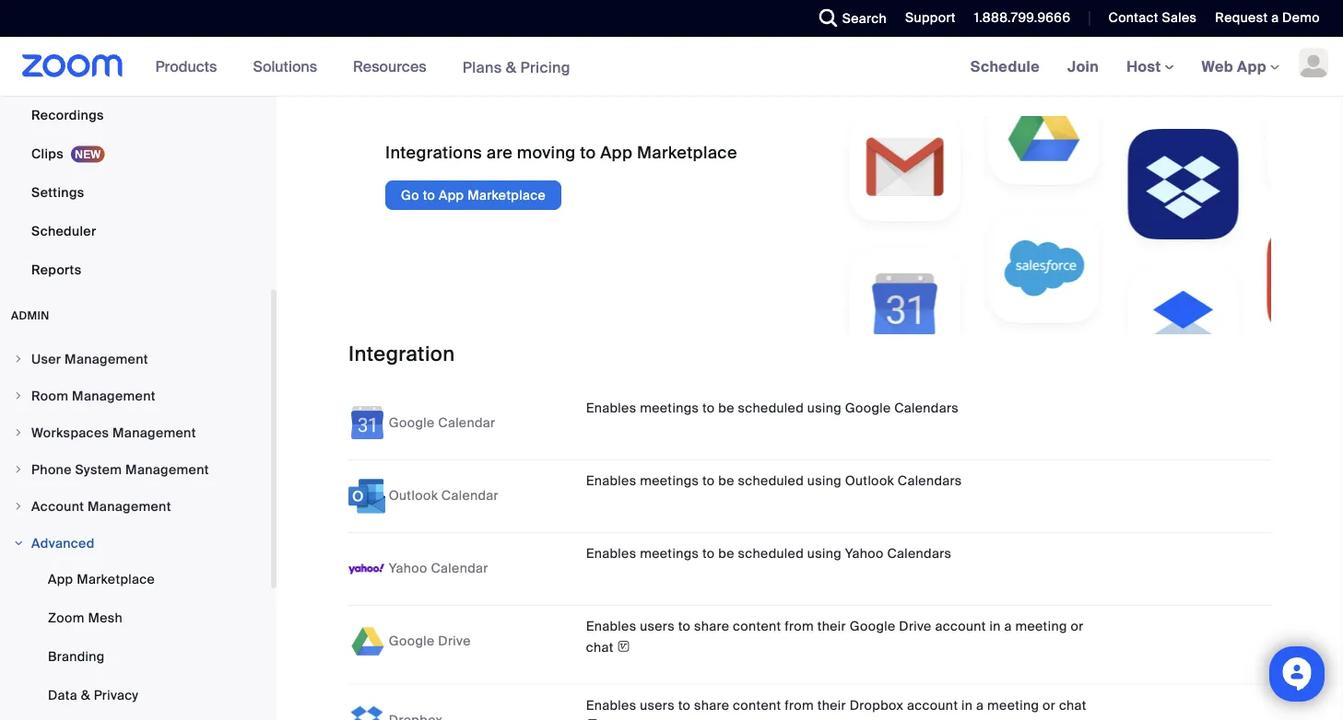 Task type: describe. For each thing, give the bounding box(es) containing it.
settings link
[[0, 174, 271, 211]]

app right the moving on the top of the page
[[600, 142, 633, 163]]

contact
[[1108, 9, 1158, 26]]

in inside 'enables users to share content from their google drive account in a meeting or chat'
[[990, 619, 1001, 636]]

enables meetings to be scheduled using outlook calendars
[[586, 473, 962, 490]]

using for google
[[807, 400, 842, 417]]

meetings for enables meetings to be scheduled using yahoo calendars
[[640, 546, 699, 563]]

advanced
[[31, 535, 95, 552]]

branding link
[[0, 639, 271, 676]]

admin
[[11, 309, 50, 323]]

advanced menu
[[0, 561, 271, 721]]

are
[[487, 142, 513, 163]]

go to app marketplace
[[401, 186, 546, 204]]

recordings
[[31, 106, 104, 124]]

outlook calendar
[[389, 488, 499, 505]]

in inside application
[[961, 698, 973, 715]]

web app button
[[1202, 57, 1279, 76]]

from for google
[[785, 619, 814, 636]]

be for google
[[718, 400, 734, 417]]

drive inside 'enables users to share content from their google drive account in a meeting or chat'
[[899, 619, 932, 636]]

search button
[[805, 0, 891, 37]]

meetings for enables meetings to be scheduled using google calendars
[[640, 400, 699, 417]]

right image for account
[[13, 501, 24, 513]]

host button
[[1127, 57, 1174, 76]]

join link
[[1054, 37, 1113, 96]]

zoom
[[48, 610, 85, 627]]

recordings link
[[0, 97, 271, 134]]

yahoo calendar image
[[348, 551, 385, 588]]

workspaces
[[31, 424, 109, 442]]

scheduled for outlook
[[738, 473, 804, 490]]

meetings navigation
[[957, 37, 1343, 97]]

google down integration heading
[[845, 400, 891, 417]]

right image for phone system management
[[13, 465, 24, 476]]

0 horizontal spatial yahoo
[[389, 560, 428, 577]]

0 horizontal spatial outlook
[[389, 488, 438, 505]]

or inside 'enables users to share content from their google drive account in a meeting or chat'
[[1071, 619, 1084, 636]]

admin menu menu
[[0, 342, 271, 721]]

be for yahoo
[[718, 546, 734, 563]]

account management menu item
[[0, 489, 271, 524]]

app inside button
[[439, 186, 464, 204]]

enables for enables meetings to be scheduled using outlook calendars
[[586, 473, 636, 490]]

& for plans
[[506, 57, 516, 77]]

plans & pricing
[[462, 57, 570, 77]]

users for enables users to share content from their google drive account in a meeting or chat
[[640, 619, 675, 636]]

1 horizontal spatial outlook
[[845, 473, 894, 490]]

personal menu menu
[[0, 0, 271, 290]]

right image for workspaces
[[13, 428, 24, 439]]

account inside 'enables users to share content from their google drive account in a meeting or chat'
[[935, 619, 986, 636]]

side navigation navigation
[[0, 0, 277, 721]]

& for data
[[81, 687, 90, 704]]

scheduled for yahoo
[[738, 546, 804, 563]]

reports link
[[0, 252, 271, 289]]

phone
[[31, 461, 72, 478]]

management for user management
[[65, 351, 148, 368]]

user
[[31, 351, 61, 368]]

meeting inside 'enables users to share content from their google drive account in a meeting or chat'
[[1015, 619, 1067, 636]]

search
[[842, 10, 887, 27]]

calendars for enables meetings to be scheduled using google calendars
[[894, 400, 959, 417]]

google drive image
[[348, 624, 385, 661]]

a inside 'enables users to share content from their google drive account in a meeting or chat'
[[1004, 619, 1012, 636]]

enables for enables meetings to be scheduled using yahoo calendars
[[586, 546, 636, 563]]

1.888.799.9666 button up schedule
[[960, 0, 1075, 37]]

integrations are moving to app marketplace
[[385, 142, 737, 163]]

google calendar
[[389, 415, 495, 432]]

contact sales
[[1108, 9, 1197, 26]]

enables for enables users to share content from their google drive account in a meeting or chat
[[586, 619, 636, 636]]

zoom mesh
[[48, 610, 123, 627]]

system
[[75, 461, 122, 478]]

phone system management
[[31, 461, 209, 478]]

account inside enables users to share content from their dropbox account in a meeting or chat application
[[907, 698, 958, 715]]

google right google calendar image
[[389, 415, 435, 432]]

web app
[[1202, 57, 1266, 76]]

resources button
[[353, 37, 435, 96]]

marketplace inside button
[[467, 186, 546, 204]]

settings
[[31, 184, 84, 201]]

solutions
[[253, 57, 317, 76]]

schedule link
[[957, 37, 1054, 96]]

go
[[401, 186, 419, 204]]

management down workspaces management menu item
[[125, 461, 209, 478]]

users for enables users to share content from their dropbox account in a meeting or chat
[[640, 698, 675, 715]]

integration heading
[[348, 342, 1271, 368]]

right image for user management
[[13, 354, 24, 365]]

right image for room management
[[13, 391, 24, 402]]

share for enables users to share content from their dropbox account in a meeting or chat
[[694, 698, 729, 715]]

to for enables meetings to be scheduled using yahoo calendars
[[702, 546, 715, 563]]

a inside application
[[976, 698, 984, 715]]

management for workspaces management
[[112, 424, 196, 442]]

products
[[155, 57, 217, 76]]

right image inside advanced menu item
[[13, 538, 24, 549]]

enables users to share content from their dropbox account in a meeting or chat
[[586, 698, 1087, 715]]



Task type: vqa. For each thing, say whether or not it's contained in the screenshot.
Edit user photo
no



Task type: locate. For each thing, give the bounding box(es) containing it.
2 right image from the top
[[13, 501, 24, 513]]

2 vertical spatial right image
[[13, 465, 24, 476]]

0 vertical spatial &
[[506, 57, 516, 77]]

users inside application
[[640, 698, 675, 715]]

enables inside 'enables users to share content from their google drive account in a meeting or chat'
[[586, 619, 636, 636]]

0 vertical spatial scheduled
[[738, 400, 804, 417]]

enables inside application
[[586, 698, 636, 715]]

calendar up outlook calendar
[[438, 415, 495, 432]]

products button
[[155, 37, 225, 96]]

right image inside workspaces management menu item
[[13, 428, 24, 439]]

pricing
[[520, 57, 570, 77]]

4 enables from the top
[[586, 619, 636, 636]]

advanced menu item
[[0, 526, 271, 561]]

their inside application
[[817, 698, 846, 715]]

1 right image from the top
[[13, 354, 24, 365]]

app inside the advanced menu
[[48, 571, 73, 588]]

management down 'room management' menu item
[[112, 424, 196, 442]]

0 vertical spatial their
[[817, 619, 846, 636]]

1 horizontal spatial &
[[506, 57, 516, 77]]

2 vertical spatial meetings
[[640, 546, 699, 563]]

share
[[694, 619, 729, 636], [694, 698, 729, 715]]

enables
[[586, 400, 636, 417], [586, 473, 636, 490], [586, 546, 636, 563], [586, 619, 636, 636], [586, 698, 636, 715]]

scheduled down enables meetings to be scheduled using outlook calendars
[[738, 546, 804, 563]]

or
[[1071, 619, 1084, 636], [1043, 698, 1056, 715]]

enables users to share content from their google drive account in a meeting or chat
[[586, 619, 1084, 656]]

1 vertical spatial users
[[640, 698, 675, 715]]

app inside meetings navigation
[[1237, 57, 1266, 76]]

1 horizontal spatial chat
[[1059, 698, 1087, 715]]

to inside application
[[678, 698, 691, 715]]

data & privacy
[[48, 687, 138, 704]]

0 vertical spatial calendars
[[894, 400, 959, 417]]

share inside 'enables users to share content from their google drive account in a meeting or chat'
[[694, 619, 729, 636]]

their up the enables users to share content from their dropbox account in a meeting or chat
[[817, 619, 846, 636]]

1 vertical spatial be
[[718, 473, 734, 490]]

3 be from the top
[[718, 546, 734, 563]]

2 vertical spatial marketplace
[[77, 571, 155, 588]]

0 vertical spatial calendar
[[438, 415, 495, 432]]

2 enables from the top
[[586, 473, 636, 490]]

zoom mesh link
[[0, 600, 271, 637]]

2 using from the top
[[807, 473, 842, 490]]

or inside application
[[1043, 698, 1056, 715]]

banner containing products
[[0, 37, 1343, 97]]

management up room management
[[65, 351, 148, 368]]

app right web
[[1237, 57, 1266, 76]]

marketplace image
[[754, 116, 1343, 383]]

their for google
[[817, 619, 846, 636]]

content for google
[[733, 619, 781, 636]]

0 vertical spatial be
[[718, 400, 734, 417]]

to for enables meetings to be scheduled using google calendars
[[702, 400, 715, 417]]

integration
[[348, 342, 455, 368]]

reports
[[31, 261, 82, 278]]

1 vertical spatial calendars
[[898, 473, 962, 490]]

host
[[1127, 57, 1165, 76]]

users inside 'enables users to share content from their google drive account in a meeting or chat'
[[640, 619, 675, 636]]

0 vertical spatial meeting
[[1015, 619, 1067, 636]]

their inside 'enables users to share content from their google drive account in a meeting or chat'
[[817, 619, 846, 636]]

content
[[733, 619, 781, 636], [733, 698, 781, 715]]

1 their from the top
[[817, 619, 846, 636]]

moving
[[517, 142, 576, 163]]

app right go
[[439, 186, 464, 204]]

0 vertical spatial right image
[[13, 428, 24, 439]]

calendar for google calendar
[[438, 415, 495, 432]]

1 vertical spatial chat
[[1059, 698, 1087, 715]]

version image
[[586, 716, 599, 721]]

0 horizontal spatial marketplace
[[77, 571, 155, 588]]

1 vertical spatial calendar
[[441, 488, 499, 505]]

2 vertical spatial scheduled
[[738, 546, 804, 563]]

content for dropbox
[[733, 698, 781, 715]]

yahoo up enables users to share content from their google drive account in a meeting or chat application
[[845, 546, 884, 563]]

1 vertical spatial right image
[[13, 501, 24, 513]]

using for yahoo
[[807, 546, 842, 563]]

1 from from the top
[[785, 619, 814, 636]]

1 using from the top
[[807, 400, 842, 417]]

right image inside "phone system management" menu item
[[13, 465, 24, 476]]

google drive
[[389, 633, 471, 650]]

plans & pricing link
[[462, 57, 570, 77], [462, 57, 570, 77]]

scheduler
[[31, 223, 96, 240]]

chat inside application
[[1059, 698, 1087, 715]]

dropbox
[[850, 698, 904, 715]]

banner
[[0, 37, 1343, 97]]

be down enables meetings to be scheduled using outlook calendars
[[718, 546, 734, 563]]

meetings for enables meetings to be scheduled using outlook calendars
[[640, 473, 699, 490]]

be up enables meetings to be scheduled using outlook calendars
[[718, 400, 734, 417]]

0 vertical spatial right image
[[13, 354, 24, 365]]

share inside application
[[694, 698, 729, 715]]

right image left room
[[13, 391, 24, 402]]

from inside application
[[785, 698, 814, 715]]

to for enables meetings to be scheduled using outlook calendars
[[702, 473, 715, 490]]

0 vertical spatial using
[[807, 400, 842, 417]]

0 vertical spatial in
[[990, 619, 1001, 636]]

1 horizontal spatial in
[[990, 619, 1001, 636]]

1 vertical spatial meetings
[[640, 473, 699, 490]]

demo
[[1282, 9, 1320, 26]]

1 vertical spatial in
[[961, 698, 973, 715]]

clips link
[[0, 136, 271, 172]]

scheduled
[[738, 400, 804, 417], [738, 473, 804, 490], [738, 546, 804, 563]]

& inside product information navigation
[[506, 57, 516, 77]]

product information navigation
[[142, 37, 584, 97]]

using down integration heading
[[807, 400, 842, 417]]

1 right image from the top
[[13, 428, 24, 439]]

1 vertical spatial a
[[1004, 619, 1012, 636]]

2 their from the top
[[817, 698, 846, 715]]

2 right image from the top
[[13, 391, 24, 402]]

management down "phone system management" menu item
[[88, 498, 171, 515]]

share for enables users to share content from their google drive account in a meeting or chat
[[694, 619, 729, 636]]

0 vertical spatial account
[[935, 619, 986, 636]]

go to app marketplace button
[[385, 180, 561, 210]]

enables for enables meetings to be scheduled using google calendars
[[586, 400, 636, 417]]

enables for enables users to share content from their dropbox account in a meeting or chat
[[586, 698, 636, 715]]

marketplace
[[637, 142, 737, 163], [467, 186, 546, 204], [77, 571, 155, 588]]

1 vertical spatial account
[[907, 698, 958, 715]]

calendars for enables meetings to be scheduled using yahoo calendars
[[887, 546, 952, 563]]

& right plans
[[506, 57, 516, 77]]

right image left phone
[[13, 465, 24, 476]]

scheduled down integration heading
[[738, 400, 804, 417]]

enables meetings to be scheduled using google calendars
[[586, 400, 959, 417]]

0 horizontal spatial drive
[[438, 633, 471, 650]]

using down 'enables meetings to be scheduled using google calendars' at the bottom
[[807, 473, 842, 490]]

management inside "menu item"
[[88, 498, 171, 515]]

room management menu item
[[0, 379, 271, 414]]

content inside 'enables users to share content from their google drive account in a meeting or chat'
[[733, 619, 781, 636]]

be for outlook
[[718, 473, 734, 490]]

2 vertical spatial using
[[807, 546, 842, 563]]

0 vertical spatial meetings
[[640, 400, 699, 417]]

support
[[905, 9, 956, 26]]

1 share from the top
[[694, 619, 729, 636]]

resources
[[353, 57, 426, 76]]

calendar for yahoo calendar
[[431, 560, 488, 577]]

2 vertical spatial be
[[718, 546, 734, 563]]

phone system management menu item
[[0, 453, 271, 488]]

1 vertical spatial marketplace
[[467, 186, 546, 204]]

to inside 'enables users to share content from their google drive account in a meeting or chat'
[[678, 619, 691, 636]]

privacy
[[94, 687, 138, 704]]

from down the enables meetings to be scheduled using yahoo calendars
[[785, 619, 814, 636]]

1 horizontal spatial yahoo
[[845, 546, 884, 563]]

user management
[[31, 351, 148, 368]]

1 vertical spatial their
[[817, 698, 846, 715]]

google calendar image
[[348, 406, 385, 443]]

1.888.799.9666 button
[[960, 0, 1075, 37], [974, 9, 1071, 26]]

management
[[65, 351, 148, 368], [72, 388, 156, 405], [112, 424, 196, 442], [125, 461, 209, 478], [88, 498, 171, 515]]

from inside 'enables users to share content from their google drive account in a meeting or chat'
[[785, 619, 814, 636]]

0 horizontal spatial or
[[1043, 698, 1056, 715]]

in
[[990, 619, 1001, 636], [961, 698, 973, 715]]

2 be from the top
[[718, 473, 734, 490]]

yahoo calendar
[[389, 560, 488, 577]]

web
[[1202, 57, 1233, 76]]

join
[[1067, 57, 1099, 76]]

profile picture image
[[1299, 48, 1328, 77]]

solutions button
[[253, 37, 325, 96]]

0 vertical spatial a
[[1271, 9, 1279, 26]]

1.888.799.9666 button up the 'schedule' link
[[974, 9, 1071, 26]]

enables meetings to be scheduled using yahoo calendars
[[586, 546, 952, 563]]

schedule
[[970, 57, 1040, 76]]

request a demo
[[1215, 9, 1320, 26]]

outlook calendar image
[[348, 479, 385, 515]]

to inside button
[[423, 186, 435, 204]]

app
[[1237, 57, 1266, 76], [600, 142, 633, 163], [439, 186, 464, 204], [48, 571, 73, 588]]

meeting inside enables users to share content from their dropbox account in a meeting or chat application
[[987, 698, 1039, 715]]

meeting
[[1015, 619, 1067, 636], [987, 698, 1039, 715]]

google inside 'enables users to share content from their google drive account in a meeting or chat'
[[850, 619, 896, 636]]

1 vertical spatial content
[[733, 698, 781, 715]]

using
[[807, 400, 842, 417], [807, 473, 842, 490], [807, 546, 842, 563]]

meetings
[[640, 400, 699, 417], [640, 473, 699, 490], [640, 546, 699, 563]]

be up the enables meetings to be scheduled using yahoo calendars
[[718, 473, 734, 490]]

app down advanced
[[48, 571, 73, 588]]

1 vertical spatial &
[[81, 687, 90, 704]]

scheduled down 'enables meetings to be scheduled using google calendars' at the bottom
[[738, 473, 804, 490]]

their left dropbox
[[817, 698, 846, 715]]

version image
[[617, 637, 630, 656]]

calendar down outlook calendar
[[431, 560, 488, 577]]

0 vertical spatial from
[[785, 619, 814, 636]]

& inside the advanced menu
[[81, 687, 90, 704]]

calendar down google calendar
[[441, 488, 499, 505]]

0 vertical spatial content
[[733, 619, 781, 636]]

right image
[[13, 354, 24, 365], [13, 391, 24, 402], [13, 465, 24, 476]]

2 horizontal spatial marketplace
[[637, 142, 737, 163]]

scheduler link
[[0, 213, 271, 250]]

google up dropbox
[[850, 619, 896, 636]]

2 horizontal spatial a
[[1271, 9, 1279, 26]]

clips
[[31, 145, 64, 162]]

zoom logo image
[[22, 54, 123, 77]]

1 vertical spatial or
[[1043, 698, 1056, 715]]

& right the data
[[81, 687, 90, 704]]

from
[[785, 619, 814, 636], [785, 698, 814, 715]]

5 enables from the top
[[586, 698, 636, 715]]

right image left "workspaces"
[[13, 428, 24, 439]]

0 horizontal spatial in
[[961, 698, 973, 715]]

sales
[[1162, 9, 1197, 26]]

their
[[817, 619, 846, 636], [817, 698, 846, 715]]

account management
[[31, 498, 171, 515]]

calendar for outlook calendar
[[441, 488, 499, 505]]

their for dropbox
[[817, 698, 846, 715]]

3 right image from the top
[[13, 465, 24, 476]]

mesh
[[88, 610, 123, 627]]

from down 'enables users to share content from their google drive account in a meeting or chat'
[[785, 698, 814, 715]]

data
[[48, 687, 77, 704]]

yahoo
[[845, 546, 884, 563], [389, 560, 428, 577]]

1 scheduled from the top
[[738, 400, 804, 417]]

contact sales link
[[1095, 0, 1201, 37], [1108, 9, 1197, 26]]

2 vertical spatial a
[[976, 698, 984, 715]]

room
[[31, 388, 69, 405]]

3 meetings from the top
[[640, 546, 699, 563]]

workspaces management
[[31, 424, 196, 442]]

request a demo link
[[1201, 0, 1343, 37], [1215, 9, 1320, 26]]

right image
[[13, 428, 24, 439], [13, 501, 24, 513], [13, 538, 24, 549]]

app marketplace
[[48, 571, 155, 588]]

3 right image from the top
[[13, 538, 24, 549]]

to for enables users to share content from their google drive account in a meeting or chat
[[678, 619, 691, 636]]

to for enables users to share content from their dropbox account in a meeting or chat
[[678, 698, 691, 715]]

1 vertical spatial meeting
[[987, 698, 1039, 715]]

1 horizontal spatial marketplace
[[467, 186, 546, 204]]

google right google drive icon
[[389, 633, 435, 650]]

1 horizontal spatial a
[[1004, 619, 1012, 636]]

right image left account
[[13, 501, 24, 513]]

outlook
[[845, 473, 894, 490], [389, 488, 438, 505]]

scheduled for google
[[738, 400, 804, 417]]

0 vertical spatial share
[[694, 619, 729, 636]]

2 content from the top
[[733, 698, 781, 715]]

right image inside 'room management' menu item
[[13, 391, 24, 402]]

0 horizontal spatial &
[[81, 687, 90, 704]]

2 users from the top
[[640, 698, 675, 715]]

0 vertical spatial or
[[1071, 619, 1084, 636]]

management for account management
[[88, 498, 171, 515]]

to
[[580, 142, 596, 163], [423, 186, 435, 204], [702, 400, 715, 417], [702, 473, 715, 490], [702, 546, 715, 563], [678, 619, 691, 636], [678, 698, 691, 715]]

a
[[1271, 9, 1279, 26], [1004, 619, 1012, 636], [976, 698, 984, 715]]

google
[[845, 400, 891, 417], [389, 415, 435, 432], [850, 619, 896, 636], [389, 633, 435, 650]]

1.888.799.9666
[[974, 9, 1071, 26]]

marketplace inside the advanced menu
[[77, 571, 155, 588]]

2 vertical spatial right image
[[13, 538, 24, 549]]

1 vertical spatial share
[[694, 698, 729, 715]]

chat inside 'enables users to share content from their google drive account in a meeting or chat'
[[586, 639, 614, 656]]

dropbox image
[[348, 703, 385, 721]]

2 share from the top
[[694, 698, 729, 715]]

using for outlook
[[807, 473, 842, 490]]

&
[[506, 57, 516, 77], [81, 687, 90, 704]]

0 horizontal spatial chat
[[586, 639, 614, 656]]

1 vertical spatial from
[[785, 698, 814, 715]]

integrations
[[385, 142, 482, 163]]

2 from from the top
[[785, 698, 814, 715]]

drive up enables users to share content from their dropbox account in a meeting or chat application
[[899, 619, 932, 636]]

plans
[[462, 57, 502, 77]]

account
[[935, 619, 986, 636], [907, 698, 958, 715]]

from for dropbox
[[785, 698, 814, 715]]

0 vertical spatial users
[[640, 619, 675, 636]]

right image left user
[[13, 354, 24, 365]]

enables users to share content from their google drive account in a meeting or chat application
[[586, 618, 1192, 658]]

0 horizontal spatial a
[[976, 698, 984, 715]]

0 vertical spatial marketplace
[[637, 142, 737, 163]]

content inside enables users to share content from their dropbox account in a meeting or chat application
[[733, 698, 781, 715]]

app marketplace link
[[0, 561, 271, 598]]

branding
[[48, 648, 105, 666]]

1 horizontal spatial drive
[[899, 619, 932, 636]]

right image inside 'user management' menu item
[[13, 354, 24, 365]]

management up workspaces management
[[72, 388, 156, 405]]

1 users from the top
[[640, 619, 675, 636]]

yahoo right yahoo calendar image
[[389, 560, 428, 577]]

0 vertical spatial chat
[[586, 639, 614, 656]]

3 using from the top
[[807, 546, 842, 563]]

1 enables from the top
[[586, 400, 636, 417]]

3 scheduled from the top
[[738, 546, 804, 563]]

1 vertical spatial scheduled
[[738, 473, 804, 490]]

request
[[1215, 9, 1268, 26]]

right image inside account management "menu item"
[[13, 501, 24, 513]]

account
[[31, 498, 84, 515]]

enables users to share content from their dropbox account in a meeting or chat application
[[586, 697, 1192, 721]]

room management
[[31, 388, 156, 405]]

workspaces management menu item
[[0, 416, 271, 451]]

1 vertical spatial using
[[807, 473, 842, 490]]

1 content from the top
[[733, 619, 781, 636]]

right image left advanced
[[13, 538, 24, 549]]

users
[[640, 619, 675, 636], [640, 698, 675, 715]]

drive down yahoo calendar
[[438, 633, 471, 650]]

calendars for enables meetings to be scheduled using outlook calendars
[[898, 473, 962, 490]]

user management menu item
[[0, 342, 271, 377]]

using up 'enables users to share content from their google drive account in a meeting or chat'
[[807, 546, 842, 563]]

2 meetings from the top
[[640, 473, 699, 490]]

1 vertical spatial right image
[[13, 391, 24, 402]]

management for room management
[[72, 388, 156, 405]]

2 scheduled from the top
[[738, 473, 804, 490]]

1 meetings from the top
[[640, 400, 699, 417]]

2 vertical spatial calendars
[[887, 546, 952, 563]]

1 horizontal spatial or
[[1071, 619, 1084, 636]]

3 enables from the top
[[586, 546, 636, 563]]

data & privacy link
[[0, 678, 271, 714]]

1 be from the top
[[718, 400, 734, 417]]

2 vertical spatial calendar
[[431, 560, 488, 577]]



